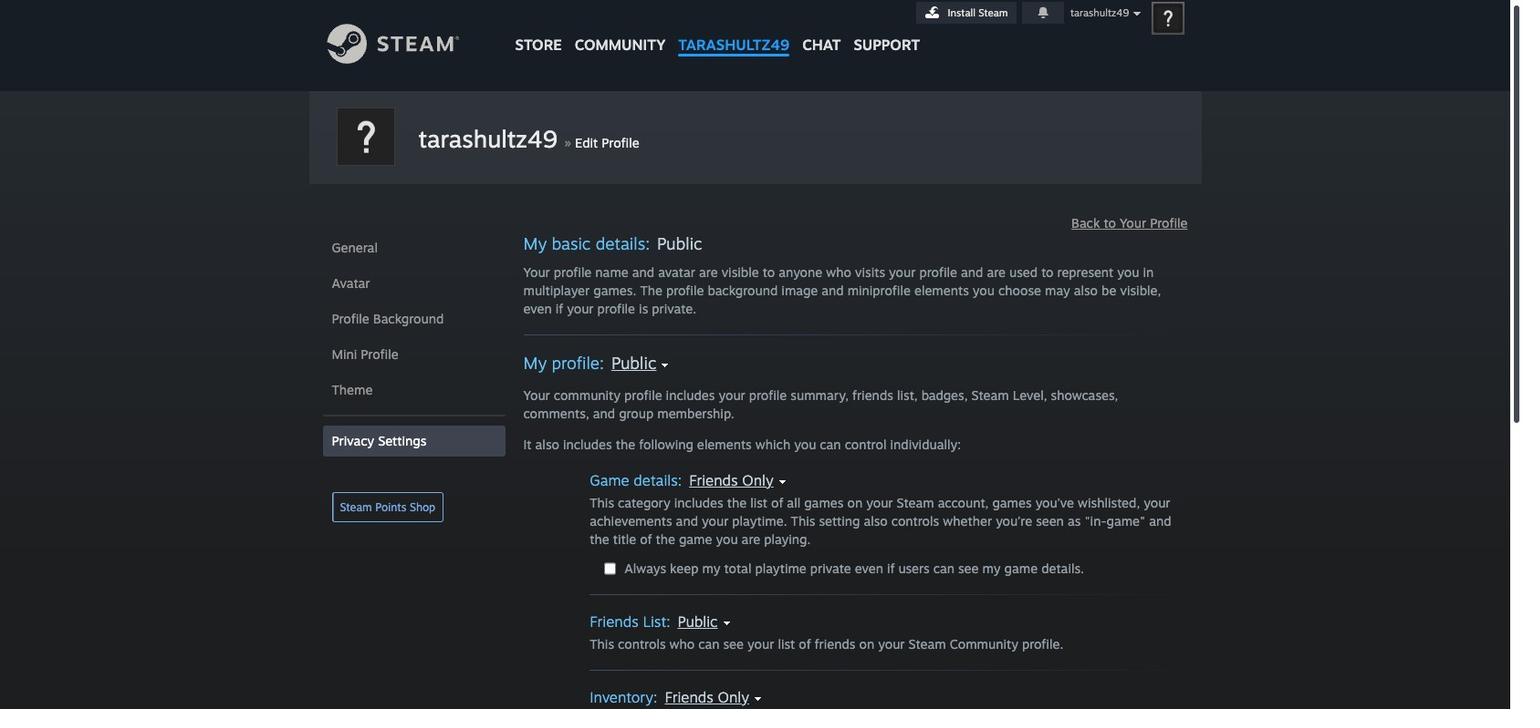 Task type: vqa. For each thing, say whether or not it's contained in the screenshot.
the top The Or
no



Task type: locate. For each thing, give the bounding box(es) containing it.
store link
[[509, 0, 568, 63]]

0 horizontal spatial also
[[535, 437, 559, 453]]

1 horizontal spatial to
[[1041, 265, 1054, 280]]

theme link
[[323, 375, 505, 406]]

only
[[742, 472, 774, 490], [718, 689, 749, 707]]

2 my from the top
[[523, 353, 547, 373]]

0 vertical spatial even
[[523, 301, 552, 317]]

who left visits
[[826, 265, 851, 280]]

background
[[708, 283, 778, 298]]

used
[[1009, 265, 1038, 280]]

visible
[[722, 265, 759, 280]]

my up comments,
[[523, 353, 547, 373]]

are down playtime.
[[742, 532, 760, 548]]

0 horizontal spatial list
[[750, 496, 768, 511]]

even right the private on the right of the page
[[855, 561, 883, 577]]

your
[[889, 265, 916, 280], [567, 301, 594, 317], [719, 388, 745, 403], [866, 496, 893, 511], [1144, 496, 1170, 511], [702, 514, 729, 529], [747, 637, 774, 652], [878, 637, 905, 652]]

elements down membership.
[[697, 437, 752, 453]]

0 horizontal spatial see
[[723, 637, 744, 652]]

1 vertical spatial includes
[[563, 437, 612, 453]]

0 vertical spatial if
[[556, 301, 563, 317]]

you left in
[[1117, 265, 1139, 280]]

0 horizontal spatial even
[[523, 301, 552, 317]]

image
[[781, 283, 818, 298]]

background
[[373, 311, 444, 327]]

public right list
[[678, 613, 718, 632]]

see down total
[[723, 637, 744, 652]]

0 vertical spatial also
[[1074, 283, 1098, 298]]

profile right edit on the top left of page
[[602, 135, 639, 151]]

2 vertical spatial can
[[698, 637, 720, 652]]

following
[[639, 437, 693, 453]]

back to your profile
[[1071, 215, 1188, 231]]

1 vertical spatial friends
[[590, 613, 639, 632]]

the down group at the bottom left of the page
[[616, 437, 635, 453]]

1 horizontal spatial of
[[771, 496, 783, 511]]

community
[[575, 36, 666, 54]]

setting
[[819, 514, 860, 529]]

steam inside "your community profile includes your profile summary, friends list, badges, steam level, showcases, comments, and group membership."
[[971, 388, 1009, 403]]

: for my profile :
[[600, 353, 604, 373]]

friends down the private on the right of the page
[[815, 637, 856, 652]]

profile down games.
[[597, 301, 635, 317]]

who inside your profile name and avatar are visible to anyone who visits your profile and are used to represent you in multiplayer games. the profile background image and miniprofile elements you choose may also be visible, even if your profile is private.
[[826, 265, 851, 280]]

0 horizontal spatial game
[[679, 532, 712, 548]]

1 horizontal spatial games
[[992, 496, 1032, 511]]

games up you're
[[992, 496, 1032, 511]]

list,
[[897, 388, 918, 403]]

0 vertical spatial elements
[[914, 283, 969, 298]]

game"
[[1107, 514, 1146, 529]]

profile right visits
[[919, 265, 957, 280]]

2 vertical spatial also
[[864, 514, 888, 529]]

1 vertical spatial on
[[859, 637, 874, 652]]

users
[[898, 561, 930, 577]]

and right image
[[821, 283, 844, 298]]

profile down avatar
[[332, 311, 369, 327]]

2 horizontal spatial tarashultz49
[[1070, 6, 1129, 19]]

on down 'always keep my total playtime private even if users can see my game details.'
[[859, 637, 874, 652]]

this controls who can see your list of friends on your steam community profile.
[[590, 637, 1063, 652]]

:
[[645, 234, 650, 254], [600, 353, 604, 373], [678, 472, 682, 490], [666, 613, 670, 632], [653, 689, 657, 707]]

0 horizontal spatial can
[[698, 637, 720, 652]]

only for game details :
[[742, 472, 774, 490]]

profile up multiplayer
[[554, 265, 592, 280]]

list up playtime.
[[750, 496, 768, 511]]

you up total
[[716, 532, 738, 548]]

steam left level, on the bottom
[[971, 388, 1009, 403]]

if inside your profile name and avatar are visible to anyone who visits your profile and are used to represent you in multiplayer games. the profile background image and miniprofile elements you choose may also be visible, even if your profile is private.
[[556, 301, 563, 317]]

to right visible
[[763, 265, 775, 280]]

2 vertical spatial tarashultz49
[[418, 124, 557, 153]]

2 vertical spatial public
[[678, 613, 718, 632]]

my basic details : public
[[523, 234, 702, 254]]

my down you're
[[982, 561, 1001, 577]]

friends list :
[[590, 613, 670, 632]]

this down friends list :
[[590, 637, 614, 652]]

list down playtime
[[778, 637, 795, 652]]

2 horizontal spatial can
[[933, 561, 955, 577]]

your inside your profile name and avatar are visible to anyone who visits your profile and are used to represent you in multiplayer games. the profile background image and miniprofile elements you choose may also be visible, even if your profile is private.
[[523, 265, 550, 280]]

1 horizontal spatial are
[[742, 532, 760, 548]]

1 vertical spatial if
[[887, 561, 895, 577]]

1 vertical spatial of
[[640, 532, 652, 548]]

whether
[[943, 514, 992, 529]]

group
[[619, 406, 654, 422]]

if left the users
[[887, 561, 895, 577]]

friends right inventory :
[[665, 689, 713, 707]]

: down keep
[[666, 613, 670, 632]]

0 vertical spatial controls
[[891, 514, 939, 529]]

friends for game details :
[[689, 472, 738, 490]]

0 vertical spatial details
[[596, 234, 645, 254]]

1 vertical spatial your
[[523, 265, 550, 280]]

private
[[810, 561, 851, 577]]

of right title
[[640, 532, 652, 548]]

your up game"
[[1144, 496, 1170, 511]]

1 my from the left
[[702, 561, 720, 577]]

: up the community
[[600, 353, 604, 373]]

2 vertical spatial this
[[590, 637, 614, 652]]

seen
[[1036, 514, 1064, 529]]

controls down friends list :
[[618, 637, 666, 652]]

even down multiplayer
[[523, 301, 552, 317]]

includes inside this category includes the list of all games on your steam account, games you've wishlisted, your achievements and your playtime. this setting also controls whether you're seen as "in-game" and the title of the game you are playing.
[[674, 496, 723, 511]]

0 vertical spatial game
[[679, 532, 712, 548]]

and down the community
[[593, 406, 615, 422]]

1 horizontal spatial controls
[[891, 514, 939, 529]]

your for your community profile includes your profile summary, friends list, badges, steam level, showcases, comments, and group membership.
[[523, 388, 550, 403]]

this down all
[[791, 514, 815, 529]]

0 vertical spatial friends
[[689, 472, 738, 490]]

2 vertical spatial your
[[523, 388, 550, 403]]

game up keep
[[679, 532, 712, 548]]

if down multiplayer
[[556, 301, 563, 317]]

0 vertical spatial my
[[523, 234, 547, 254]]

1 horizontal spatial my
[[982, 561, 1001, 577]]

0 vertical spatial on
[[847, 496, 863, 511]]

your
[[1120, 215, 1146, 231], [523, 265, 550, 280], [523, 388, 550, 403]]

steam right install
[[978, 6, 1008, 19]]

1 horizontal spatial also
[[864, 514, 888, 529]]

can
[[820, 437, 841, 453], [933, 561, 955, 577], [698, 637, 720, 652]]

mini profile
[[332, 347, 398, 362]]

includes right category
[[674, 496, 723, 511]]

0 horizontal spatial elements
[[697, 437, 752, 453]]

steam points shop link
[[332, 493, 444, 523]]

your down playtime
[[747, 637, 774, 652]]

chat
[[802, 36, 841, 54]]

only for inventory :
[[718, 689, 749, 707]]

and up keep
[[676, 514, 698, 529]]

game details :
[[590, 472, 682, 490]]

to
[[1104, 215, 1116, 231], [763, 265, 775, 280], [1041, 265, 1054, 280]]

1 horizontal spatial tarashultz49 link
[[672, 0, 796, 63]]

friends only right inventory :
[[665, 689, 749, 707]]

0 vertical spatial tarashultz49
[[1070, 6, 1129, 19]]

1 horizontal spatial tarashultz49
[[678, 36, 790, 54]]

1 vertical spatial friends only
[[665, 689, 749, 707]]

your up comments,
[[523, 388, 550, 403]]

to up may
[[1041, 265, 1054, 280]]

friends left list,
[[852, 388, 893, 403]]

back
[[1071, 215, 1100, 231]]

friends
[[852, 388, 893, 403], [815, 637, 856, 652]]

1 vertical spatial public
[[611, 353, 657, 373]]

elements inside your profile name and avatar are visible to anyone who visits your profile and are used to represent you in multiplayer games. the profile background image and miniprofile elements you choose may also be visible, even if your profile is private.
[[914, 283, 969, 298]]

see
[[958, 561, 979, 577], [723, 637, 744, 652]]

friends
[[689, 472, 738, 490], [590, 613, 639, 632], [665, 689, 713, 707]]

1 horizontal spatial elements
[[914, 283, 969, 298]]

showcases,
[[1051, 388, 1118, 403]]

0 vertical spatial friends only
[[689, 472, 774, 490]]

tarashultz49 link left chat at the top of the page
[[672, 0, 796, 63]]

2 games from the left
[[992, 496, 1032, 511]]

even inside your profile name and avatar are visible to anyone who visits your profile and are used to represent you in multiplayer games. the profile background image and miniprofile elements you choose may also be visible, even if your profile is private.
[[523, 301, 552, 317]]

individually:
[[890, 437, 961, 453]]

your up multiplayer
[[523, 265, 550, 280]]

2 vertical spatial of
[[799, 637, 811, 652]]

includes up membership.
[[666, 388, 715, 403]]

of left all
[[771, 496, 783, 511]]

be
[[1102, 283, 1117, 298]]

1 horizontal spatial if
[[887, 561, 895, 577]]

0 horizontal spatial my
[[702, 561, 720, 577]]

are
[[699, 265, 718, 280], [987, 265, 1006, 280], [742, 532, 760, 548]]

0 vertical spatial this
[[590, 496, 614, 511]]

0 horizontal spatial if
[[556, 301, 563, 317]]

1 vertical spatial also
[[535, 437, 559, 453]]

friends only down it also includes the following elements which you can control individually:
[[689, 472, 774, 490]]

public up group at the bottom left of the page
[[611, 353, 657, 373]]

tarashultz49 » edit profile
[[418, 124, 639, 153]]

1 vertical spatial my
[[523, 353, 547, 373]]

steam left points
[[340, 501, 372, 515]]

steam inside "link"
[[978, 6, 1008, 19]]

1 horizontal spatial list
[[778, 637, 795, 652]]

steam
[[978, 6, 1008, 19], [971, 388, 1009, 403], [897, 496, 934, 511], [340, 501, 372, 515], [909, 637, 946, 652]]

public
[[657, 234, 702, 254], [611, 353, 657, 373], [678, 613, 718, 632]]

1 vertical spatial list
[[778, 637, 795, 652]]

the
[[640, 283, 662, 298]]

includes for game details
[[674, 496, 723, 511]]

your up membership.
[[719, 388, 745, 403]]

your inside "your community profile includes your profile summary, friends list, badges, steam level, showcases, comments, and group membership."
[[523, 388, 550, 403]]

playing.
[[764, 532, 811, 548]]

all
[[787, 496, 801, 511]]

membership.
[[657, 406, 734, 422]]

profile up which
[[749, 388, 787, 403]]

install steam link
[[916, 2, 1016, 24]]

1 horizontal spatial who
[[826, 265, 851, 280]]

1 vertical spatial only
[[718, 689, 749, 707]]

on up setting
[[847, 496, 863, 511]]

this down game
[[590, 496, 614, 511]]

privacy settings link
[[323, 426, 505, 457]]

of down playtime
[[799, 637, 811, 652]]

steam left community
[[909, 637, 946, 652]]

friends down it also includes the following elements which you can control individually:
[[689, 472, 738, 490]]

playtime
[[755, 561, 807, 577]]

details up category
[[634, 472, 678, 490]]

includes up game
[[563, 437, 612, 453]]

are right avatar
[[699, 265, 718, 280]]

profile up in
[[1150, 215, 1188, 231]]

elements right miniprofile
[[914, 283, 969, 298]]

also inside this category includes the list of all games on your steam account, games you've wishlisted, your achievements and your playtime. this setting also controls whether you're seen as "in-game" and the title of the game you are playing.
[[864, 514, 888, 529]]

to right back
[[1104, 215, 1116, 231]]

1 vertical spatial can
[[933, 561, 955, 577]]

tarashultz49 link left »
[[418, 124, 557, 153]]

profile up the community
[[552, 353, 600, 373]]

also
[[1074, 283, 1098, 298], [535, 437, 559, 453], [864, 514, 888, 529]]

my left total
[[702, 561, 720, 577]]

miniprofile
[[847, 283, 911, 298]]

1 my from the top
[[523, 234, 547, 254]]

0 vertical spatial only
[[742, 472, 774, 490]]

this category includes the list of all games on your steam account, games you've wishlisted, your achievements and your playtime. this setting also controls whether you're seen as "in-game" and the title of the game you are playing.
[[590, 496, 1171, 548]]

steam left the account,
[[897, 496, 934, 511]]

and left used
[[961, 265, 983, 280]]

private.
[[652, 301, 696, 317]]

the
[[616, 437, 635, 453], [727, 496, 747, 511], [590, 532, 609, 548], [656, 532, 675, 548]]

0 horizontal spatial who
[[669, 637, 695, 652]]

games up setting
[[804, 496, 844, 511]]

2 vertical spatial includes
[[674, 496, 723, 511]]

profile inside profile background link
[[332, 311, 369, 327]]

my
[[523, 234, 547, 254], [523, 353, 547, 373]]

list
[[750, 496, 768, 511], [778, 637, 795, 652]]

see down whether
[[958, 561, 979, 577]]

0 vertical spatial of
[[771, 496, 783, 511]]

inventory :
[[590, 689, 657, 707]]

this
[[590, 496, 614, 511], [791, 514, 815, 529], [590, 637, 614, 652]]

1 horizontal spatial game
[[1004, 561, 1038, 577]]

controls up the users
[[891, 514, 939, 529]]

level,
[[1013, 388, 1047, 403]]

you left choose
[[973, 283, 995, 298]]

1 vertical spatial see
[[723, 637, 744, 652]]

1 vertical spatial controls
[[618, 637, 666, 652]]

0 horizontal spatial are
[[699, 265, 718, 280]]

friends only for inventory :
[[665, 689, 749, 707]]

this for who
[[590, 637, 614, 652]]

1 vertical spatial even
[[855, 561, 883, 577]]

my
[[702, 561, 720, 577], [982, 561, 1001, 577]]

»
[[564, 133, 571, 151]]

also right setting
[[864, 514, 888, 529]]

0 vertical spatial tarashultz49 link
[[672, 0, 796, 63]]

game left details.
[[1004, 561, 1038, 577]]

my left basic
[[523, 234, 547, 254]]

0 vertical spatial your
[[1120, 215, 1146, 231]]

friends only
[[689, 472, 774, 490], [665, 689, 749, 707]]

0 vertical spatial see
[[958, 561, 979, 577]]

avatar link
[[323, 268, 505, 299]]

public up avatar
[[657, 234, 702, 254]]

who
[[826, 265, 851, 280], [669, 637, 695, 652]]

1 horizontal spatial can
[[820, 437, 841, 453]]

0 horizontal spatial games
[[804, 496, 844, 511]]

2 vertical spatial friends
[[665, 689, 713, 707]]

you're
[[996, 514, 1032, 529]]

0 vertical spatial friends
[[852, 388, 893, 403]]

your right back
[[1120, 215, 1146, 231]]

0 vertical spatial list
[[750, 496, 768, 511]]

profile right the mini
[[361, 347, 398, 362]]

can right the users
[[933, 561, 955, 577]]

the left title
[[590, 532, 609, 548]]

"in-
[[1085, 514, 1107, 529]]

friends only for game details :
[[689, 472, 774, 490]]

is
[[639, 301, 648, 317]]

tarashultz49
[[1070, 6, 1129, 19], [678, 36, 790, 54], [418, 124, 557, 153]]

1 vertical spatial elements
[[697, 437, 752, 453]]

2 horizontal spatial also
[[1074, 283, 1098, 298]]

also down represent
[[1074, 283, 1098, 298]]

None checkbox
[[604, 563, 616, 576]]

details up the name
[[596, 234, 645, 254]]

0 horizontal spatial tarashultz49
[[418, 124, 557, 153]]

0 vertical spatial who
[[826, 265, 851, 280]]

0 vertical spatial includes
[[666, 388, 715, 403]]

are left used
[[987, 265, 1006, 280]]

games
[[804, 496, 844, 511], [992, 496, 1032, 511]]

also right it
[[535, 437, 559, 453]]

0 horizontal spatial tarashultz49 link
[[418, 124, 557, 153]]



Task type: describe. For each thing, give the bounding box(es) containing it.
your for your profile name and avatar are visible to anyone who visits your profile and are used to represent you in multiplayer games. the profile background image and miniprofile elements you choose may also be visible, even if your profile is private.
[[523, 265, 550, 280]]

the up keep
[[656, 532, 675, 548]]

1 vertical spatial tarashultz49 link
[[418, 124, 557, 153]]

it
[[523, 437, 532, 453]]

: for game details :
[[678, 472, 682, 490]]

profile inside tarashultz49 » edit profile
[[602, 135, 639, 151]]

install
[[948, 6, 976, 19]]

: for friends list :
[[666, 613, 670, 632]]

which
[[755, 437, 790, 453]]

store
[[515, 36, 562, 54]]

account,
[[938, 496, 989, 511]]

profile background
[[332, 311, 444, 327]]

1 vertical spatial this
[[791, 514, 815, 529]]

profile down avatar
[[666, 283, 704, 298]]

public for game details :
[[678, 613, 718, 632]]

category
[[618, 496, 671, 511]]

you inside this category includes the list of all games on your steam account, games you've wishlisted, your achievements and your playtime. this setting also controls whether you're seen as "in-game" and the title of the game you are playing.
[[716, 532, 738, 548]]

your down multiplayer
[[567, 301, 594, 317]]

list inside this category includes the list of all games on your steam account, games you've wishlisted, your achievements and your playtime. this setting also controls whether you're seen as "in-game" and the title of the game you are playing.
[[750, 496, 768, 511]]

2 horizontal spatial of
[[799, 637, 811, 652]]

1 vertical spatial tarashultz49
[[678, 36, 790, 54]]

choose
[[998, 283, 1041, 298]]

privacy settings
[[332, 433, 426, 449]]

support link
[[847, 0, 926, 58]]

support
[[854, 36, 920, 54]]

your profile name and avatar are visible to anyone who visits your profile and are used to represent you in multiplayer games. the profile background image and miniprofile elements you choose may also be visible, even if your profile is private.
[[523, 265, 1161, 317]]

mini profile link
[[323, 339, 505, 371]]

and right game"
[[1149, 514, 1171, 529]]

achievements
[[590, 514, 672, 529]]

visits
[[855, 265, 885, 280]]

install steam
[[948, 6, 1008, 19]]

1 games from the left
[[804, 496, 844, 511]]

your inside "your community profile includes your profile summary, friends list, badges, steam level, showcases, comments, and group membership."
[[719, 388, 745, 403]]

my for my profile
[[523, 353, 547, 373]]

and up the
[[632, 265, 655, 280]]

this for includes
[[590, 496, 614, 511]]

represent
[[1057, 265, 1114, 280]]

profile inside mini profile link
[[361, 347, 398, 362]]

your community profile includes your profile summary, friends list, badges, steam level, showcases, comments, and group membership.
[[523, 388, 1118, 422]]

1 vertical spatial who
[[669, 637, 695, 652]]

avatar
[[658, 265, 695, 280]]

2 my from the left
[[982, 561, 1001, 577]]

profile.
[[1022, 637, 1063, 652]]

1 vertical spatial friends
[[815, 637, 856, 652]]

list
[[643, 613, 666, 632]]

community
[[950, 637, 1018, 652]]

game inside this category includes the list of all games on your steam account, games you've wishlisted, your achievements and your playtime. this setting also controls whether you're seen as "in-game" and the title of the game you are playing.
[[679, 532, 712, 548]]

shop
[[410, 501, 435, 515]]

edit
[[575, 135, 598, 151]]

privacy
[[332, 433, 374, 449]]

visible,
[[1120, 283, 1161, 298]]

0 vertical spatial can
[[820, 437, 841, 453]]

general link
[[323, 233, 505, 264]]

: down list
[[653, 689, 657, 707]]

inventory
[[590, 689, 653, 707]]

basic
[[552, 234, 591, 254]]

community
[[554, 388, 621, 403]]

includes for your community profile includes your profile summary, friends list, badges, steam level, showcases, comments, and group membership.
[[563, 437, 612, 453]]

chat link
[[796, 0, 847, 58]]

includes inside "your community profile includes your profile summary, friends list, badges, steam level, showcases, comments, and group membership."
[[666, 388, 715, 403]]

your down the users
[[878, 637, 905, 652]]

1 vertical spatial game
[[1004, 561, 1038, 577]]

may
[[1045, 283, 1070, 298]]

always
[[624, 561, 666, 577]]

points
[[375, 501, 407, 515]]

the up playtime.
[[727, 496, 747, 511]]

in
[[1143, 265, 1154, 280]]

anyone
[[779, 265, 823, 280]]

steam inside 'link'
[[340, 501, 372, 515]]

details.
[[1041, 561, 1084, 577]]

1 horizontal spatial even
[[855, 561, 883, 577]]

0 horizontal spatial controls
[[618, 637, 666, 652]]

profile up group at the bottom left of the page
[[624, 388, 662, 403]]

steam points shop
[[340, 501, 435, 515]]

avatar
[[332, 276, 370, 291]]

back to your profile link
[[1071, 215, 1188, 231]]

it also includes the following elements which you can control individually:
[[523, 437, 961, 453]]

games.
[[593, 283, 636, 298]]

are inside this category includes the list of all games on your steam account, games you've wishlisted, your achievements and your playtime. this setting also controls whether you're seen as "in-game" and the title of the game you are playing.
[[742, 532, 760, 548]]

profile background link
[[323, 304, 505, 335]]

your left playtime.
[[702, 514, 729, 529]]

my for my basic details
[[523, 234, 547, 254]]

2 horizontal spatial to
[[1104, 215, 1116, 231]]

edit profile link
[[575, 135, 639, 151]]

on inside this category includes the list of all games on your steam account, games you've wishlisted, your achievements and your playtime. this setting also controls whether you're seen as "in-game" and the title of the game you are playing.
[[847, 496, 863, 511]]

comments,
[[523, 406, 589, 422]]

your down control on the bottom of the page
[[866, 496, 893, 511]]

playtime.
[[732, 514, 787, 529]]

wishlisted,
[[1078, 496, 1140, 511]]

also inside your profile name and avatar are visible to anyone who visits your profile and are used to represent you in multiplayer games. the profile background image and miniprofile elements you choose may also be visible, even if your profile is private.
[[1074, 283, 1098, 298]]

controls inside this category includes the list of all games on your steam account, games you've wishlisted, your achievements and your playtime. this setting also controls whether you're seen as "in-game" and the title of the game you are playing.
[[891, 514, 939, 529]]

steam inside this category includes the list of all games on your steam account, games you've wishlisted, your achievements and your playtime. this setting also controls whether you're seen as "in-game" and the title of the game you are playing.
[[897, 496, 934, 511]]

1 horizontal spatial see
[[958, 561, 979, 577]]

0 horizontal spatial of
[[640, 532, 652, 548]]

my profile :
[[523, 353, 604, 373]]

you right which
[[794, 437, 816, 453]]

your up miniprofile
[[889, 265, 916, 280]]

name
[[595, 265, 629, 280]]

summary,
[[791, 388, 849, 403]]

and inside "your community profile includes your profile summary, friends list, badges, steam level, showcases, comments, and group membership."
[[593, 406, 615, 422]]

total
[[724, 561, 751, 577]]

0 vertical spatial public
[[657, 234, 702, 254]]

you've
[[1035, 496, 1074, 511]]

community link
[[568, 0, 672, 63]]

multiplayer
[[523, 283, 590, 298]]

2 horizontal spatial are
[[987, 265, 1006, 280]]

: up the
[[645, 234, 650, 254]]

mini
[[332, 347, 357, 362]]

badges,
[[921, 388, 968, 403]]

1 vertical spatial details
[[634, 472, 678, 490]]

game
[[590, 472, 629, 490]]

control
[[845, 437, 887, 453]]

title
[[613, 532, 636, 548]]

general
[[332, 240, 378, 256]]

0 horizontal spatial to
[[763, 265, 775, 280]]

public for my basic details : public
[[611, 353, 657, 373]]

friends inside "your community profile includes your profile summary, friends list, badges, steam level, showcases, comments, and group membership."
[[852, 388, 893, 403]]

as
[[1068, 514, 1081, 529]]

friends for inventory :
[[665, 689, 713, 707]]



